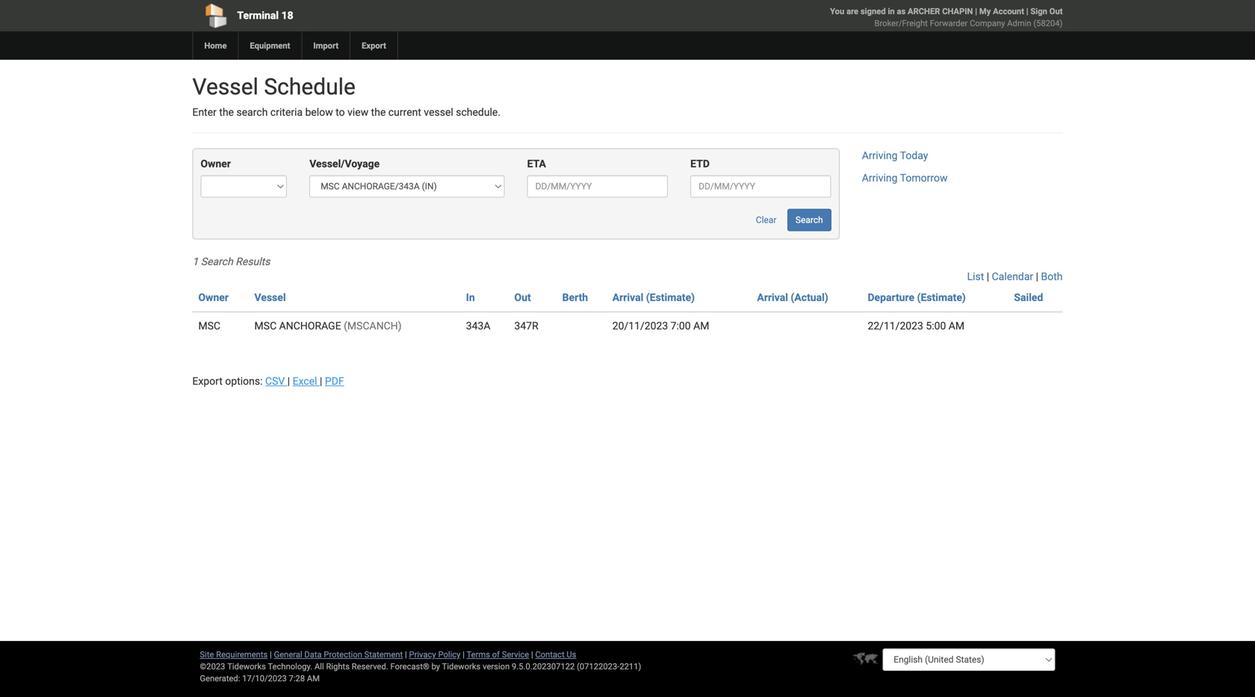 Task type: vqa. For each thing, say whether or not it's contained in the screenshot.
the 'Contact'
yes



Task type: describe. For each thing, give the bounding box(es) containing it.
calendar
[[992, 270, 1034, 283]]

20/11/2023
[[613, 320, 668, 332]]

vessel schedule enter the search criteria below to view the current vessel schedule.
[[192, 74, 501, 118]]

departure
[[868, 291, 915, 304]]

import
[[313, 41, 339, 50]]

| left pdf
[[320, 375, 322, 387]]

you
[[830, 6, 845, 16]]

owner link
[[198, 291, 229, 304]]

347r
[[515, 320, 539, 332]]

| right list link
[[987, 270, 990, 283]]

| left sign
[[1027, 6, 1029, 16]]

arrival (estimate) link
[[613, 291, 695, 304]]

privacy
[[409, 650, 436, 660]]

to
[[336, 106, 345, 118]]

contact us link
[[535, 650, 577, 660]]

pdf link
[[325, 375, 344, 387]]

22/11/2023
[[868, 320, 924, 332]]

1
[[192, 256, 198, 268]]

us
[[567, 650, 577, 660]]

2211)
[[620, 662, 642, 671]]

export link
[[350, 31, 398, 60]]

7:28
[[289, 674, 305, 683]]

search button
[[788, 209, 832, 231]]

tideworks
[[442, 662, 481, 671]]

(actual)
[[791, 291, 829, 304]]

arriving for arriving today
[[862, 149, 898, 162]]

arrival (actual) link
[[757, 291, 829, 304]]

csv link
[[265, 375, 288, 387]]

data
[[304, 650, 322, 660]]

view
[[348, 106, 369, 118]]

protection
[[324, 650, 362, 660]]

vessel for vessel
[[255, 291, 286, 304]]

out inside the you are signed in as archer chapin | my account | sign out broker/freight forwarder company admin (58204)
[[1050, 6, 1063, 16]]

excel link
[[293, 375, 320, 387]]

| left both link
[[1036, 270, 1039, 283]]

general data protection statement link
[[274, 650, 403, 660]]

version
[[483, 662, 510, 671]]

eta
[[527, 158, 546, 170]]

service
[[502, 650, 529, 660]]

in
[[466, 291, 475, 304]]

ETD text field
[[691, 175, 832, 198]]

vessel
[[424, 106, 453, 118]]

| left 'general'
[[270, 650, 272, 660]]

17/10/2023
[[242, 674, 287, 683]]

| up the tideworks
[[463, 650, 465, 660]]

departure (estimate)
[[868, 291, 966, 304]]

18
[[281, 9, 293, 22]]

both link
[[1041, 270, 1063, 283]]

clear
[[756, 215, 777, 225]]

home
[[204, 41, 227, 50]]

contact
[[535, 650, 565, 660]]

equipment
[[250, 41, 290, 50]]

(07122023-
[[577, 662, 620, 671]]

today
[[900, 149, 928, 162]]

terminal
[[237, 9, 279, 22]]

rights
[[326, 662, 350, 671]]

site requirements link
[[200, 650, 268, 660]]

as
[[897, 6, 906, 16]]

msc anchorage (mscanch)
[[255, 320, 402, 332]]

sign
[[1031, 6, 1048, 16]]

arriving for arriving tomorrow
[[862, 172, 898, 184]]

5:00
[[926, 320, 946, 332]]

9.5.0.202307122
[[512, 662, 575, 671]]

search inside the 1 search results list | calendar | both
[[201, 256, 233, 268]]

arriving tomorrow
[[862, 172, 948, 184]]

my
[[980, 6, 991, 16]]

| left the my
[[975, 6, 978, 16]]

all
[[315, 662, 324, 671]]

list
[[967, 270, 984, 283]]

terms of service link
[[467, 650, 529, 660]]

export for export
[[362, 41, 386, 50]]

current
[[388, 106, 421, 118]]

below
[[305, 106, 333, 118]]

arriving tomorrow link
[[862, 172, 948, 184]]

terms
[[467, 650, 490, 660]]



Task type: locate. For each thing, give the bounding box(es) containing it.
privacy policy link
[[409, 650, 461, 660]]

arriving up arriving tomorrow
[[862, 149, 898, 162]]

vessel link
[[255, 291, 286, 304]]

my account link
[[980, 6, 1025, 16]]

general
[[274, 650, 302, 660]]

signed
[[861, 6, 886, 16]]

(estimate) for arrival (estimate)
[[646, 291, 695, 304]]

1 horizontal spatial (estimate)
[[917, 291, 966, 304]]

ETA text field
[[527, 175, 668, 198]]

out link
[[515, 291, 531, 304]]

0 horizontal spatial (estimate)
[[646, 291, 695, 304]]

arrival down the 1 search results list | calendar | both
[[613, 291, 644, 304]]

1 vertical spatial owner
[[198, 291, 229, 304]]

out up 347r
[[515, 291, 531, 304]]

msc for msc anchorage (mscanch)
[[255, 320, 277, 332]]

arriving today
[[862, 149, 928, 162]]

archer
[[908, 6, 940, 16]]

1 horizontal spatial export
[[362, 41, 386, 50]]

search inside button
[[796, 215, 823, 225]]

1 msc from the left
[[198, 320, 221, 332]]

(58204)
[[1034, 18, 1063, 28]]

msc down owner link
[[198, 320, 221, 332]]

arrival left (actual)
[[757, 291, 788, 304]]

1 arrival from the left
[[613, 291, 644, 304]]

arrival for arrival (estimate)
[[613, 291, 644, 304]]

results
[[236, 256, 270, 268]]

| right the csv
[[288, 375, 290, 387]]

0 horizontal spatial export
[[192, 375, 223, 387]]

msc down vessel link
[[255, 320, 277, 332]]

vessel up enter
[[192, 74, 259, 100]]

1 vertical spatial arriving
[[862, 172, 898, 184]]

statement
[[364, 650, 403, 660]]

requirements
[[216, 650, 268, 660]]

1 vertical spatial vessel
[[255, 291, 286, 304]]

1 (estimate) from the left
[[646, 291, 695, 304]]

1 horizontal spatial arrival
[[757, 291, 788, 304]]

site requirements | general data protection statement | privacy policy | terms of service | contact us ©2023 tideworks technology. all rights reserved. forecast® by tideworks version 9.5.0.202307122 (07122023-2211) generated: 17/10/2023 7:28 am
[[200, 650, 642, 683]]

the right enter
[[219, 106, 234, 118]]

msc
[[198, 320, 221, 332], [255, 320, 277, 332]]

msc for msc
[[198, 320, 221, 332]]

anchorage
[[279, 320, 341, 332]]

am right "7:00"
[[694, 320, 710, 332]]

you are signed in as archer chapin | my account | sign out broker/freight forwarder company admin (58204)
[[830, 6, 1063, 28]]

of
[[492, 650, 500, 660]]

owner down enter
[[201, 158, 231, 170]]

1 vertical spatial search
[[201, 256, 233, 268]]

home link
[[192, 31, 238, 60]]

22/11/2023 5:00 am
[[868, 320, 965, 332]]

terminal 18
[[237, 9, 293, 22]]

2 arrival from the left
[[757, 291, 788, 304]]

7:00
[[671, 320, 691, 332]]

1 horizontal spatial out
[[1050, 6, 1063, 16]]

equipment link
[[238, 31, 301, 60]]

1 horizontal spatial am
[[694, 320, 710, 332]]

chapin
[[943, 6, 973, 16]]

schedule.
[[456, 106, 501, 118]]

admin
[[1008, 18, 1032, 28]]

tomorrow
[[900, 172, 948, 184]]

0 vertical spatial arriving
[[862, 149, 898, 162]]

am for 22/11/2023 5:00 am
[[949, 320, 965, 332]]

arrival for arrival (actual)
[[757, 291, 788, 304]]

0 horizontal spatial out
[[515, 291, 531, 304]]

2 horizontal spatial am
[[949, 320, 965, 332]]

2 (estimate) from the left
[[917, 291, 966, 304]]

1 horizontal spatial search
[[796, 215, 823, 225]]

arrival (estimate)
[[613, 291, 695, 304]]

arrival
[[613, 291, 644, 304], [757, 291, 788, 304]]

0 horizontal spatial search
[[201, 256, 233, 268]]

am down 'all'
[[307, 674, 320, 683]]

0 vertical spatial export
[[362, 41, 386, 50]]

departure (estimate) link
[[868, 291, 966, 304]]

0 vertical spatial owner
[[201, 158, 231, 170]]

broker/freight
[[875, 18, 928, 28]]

|
[[975, 6, 978, 16], [1027, 6, 1029, 16], [987, 270, 990, 283], [1036, 270, 1039, 283], [288, 375, 290, 387], [320, 375, 322, 387], [270, 650, 272, 660], [405, 650, 407, 660], [463, 650, 465, 660], [531, 650, 533, 660]]

vessel down results
[[255, 291, 286, 304]]

(estimate) up "5:00"
[[917, 291, 966, 304]]

arriving down 'arriving today' link
[[862, 172, 898, 184]]

vessel for vessel schedule enter the search criteria below to view the current vessel schedule.
[[192, 74, 259, 100]]

csv
[[265, 375, 285, 387]]

am
[[694, 320, 710, 332], [949, 320, 965, 332], [307, 674, 320, 683]]

vessel inside vessel schedule enter the search criteria below to view the current vessel schedule.
[[192, 74, 259, 100]]

calendar link
[[992, 270, 1034, 283]]

arriving today link
[[862, 149, 928, 162]]

sign out link
[[1031, 6, 1063, 16]]

am inside site requirements | general data protection statement | privacy policy | terms of service | contact us ©2023 tideworks technology. all rights reserved. forecast® by tideworks version 9.5.0.202307122 (07122023-2211) generated: 17/10/2023 7:28 am
[[307, 674, 320, 683]]

search
[[237, 106, 268, 118]]

in link
[[466, 291, 475, 304]]

1 horizontal spatial the
[[371, 106, 386, 118]]

excel
[[293, 375, 317, 387]]

vessel
[[192, 74, 259, 100], [255, 291, 286, 304]]

0 vertical spatial out
[[1050, 6, 1063, 16]]

2 msc from the left
[[255, 320, 277, 332]]

both
[[1041, 270, 1063, 283]]

0 vertical spatial vessel
[[192, 74, 259, 100]]

enter
[[192, 106, 217, 118]]

owner
[[201, 158, 231, 170], [198, 291, 229, 304]]

1 search results list | calendar | both
[[192, 256, 1063, 283]]

0 horizontal spatial am
[[307, 674, 320, 683]]

forecast®
[[390, 662, 430, 671]]

343a
[[466, 320, 491, 332]]

in
[[888, 6, 895, 16]]

owner left vessel link
[[198, 291, 229, 304]]

technology.
[[268, 662, 313, 671]]

criteria
[[270, 106, 303, 118]]

policy
[[438, 650, 461, 660]]

out up '(58204)'
[[1050, 6, 1063, 16]]

(estimate) for departure (estimate)
[[917, 291, 966, 304]]

1 horizontal spatial msc
[[255, 320, 277, 332]]

arriving
[[862, 149, 898, 162], [862, 172, 898, 184]]

am for 20/11/2023 7:00 am
[[694, 320, 710, 332]]

sailed
[[1014, 291, 1044, 304]]

0 vertical spatial search
[[796, 215, 823, 225]]

etd
[[691, 158, 710, 170]]

1 arriving from the top
[[862, 149, 898, 162]]

schedule
[[264, 74, 356, 100]]

| up 9.5.0.202307122
[[531, 650, 533, 660]]

(mscanch)
[[344, 320, 402, 332]]

1 vertical spatial export
[[192, 375, 223, 387]]

0 horizontal spatial arrival
[[613, 291, 644, 304]]

list link
[[967, 270, 984, 283]]

0 horizontal spatial msc
[[198, 320, 221, 332]]

export for export options: csv | excel | pdf
[[192, 375, 223, 387]]

0 horizontal spatial the
[[219, 106, 234, 118]]

2 arriving from the top
[[862, 172, 898, 184]]

by
[[432, 662, 440, 671]]

export options: csv | excel | pdf
[[192, 375, 344, 387]]

terminal 18 link
[[192, 0, 542, 31]]

forwarder
[[930, 18, 968, 28]]

search right the clear
[[796, 215, 823, 225]]

20/11/2023 7:00 am
[[613, 320, 710, 332]]

site
[[200, 650, 214, 660]]

pdf
[[325, 375, 344, 387]]

the right view
[[371, 106, 386, 118]]

generated:
[[200, 674, 240, 683]]

export left options:
[[192, 375, 223, 387]]

vessel/voyage
[[310, 158, 380, 170]]

am right "5:00"
[[949, 320, 965, 332]]

2 the from the left
[[371, 106, 386, 118]]

1 the from the left
[[219, 106, 234, 118]]

1 vertical spatial out
[[515, 291, 531, 304]]

export down terminal 18 link on the left of the page
[[362, 41, 386, 50]]

| up forecast® on the left of the page
[[405, 650, 407, 660]]

sailed link
[[1014, 291, 1044, 304]]

(estimate) up 20/11/2023 7:00 am
[[646, 291, 695, 304]]

search right 1
[[201, 256, 233, 268]]



